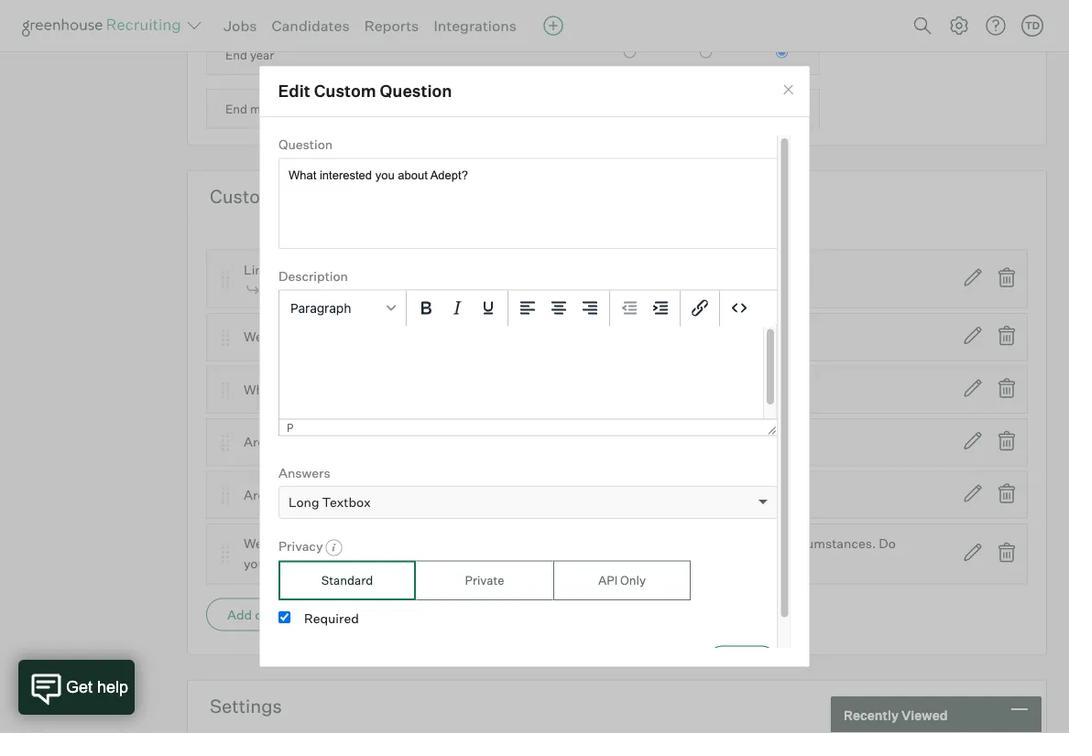Task type: vqa. For each thing, say whether or not it's contained in the screenshot.
Configure icon
yes



Task type: describe. For each thing, give the bounding box(es) containing it.
you down we
[[244, 556, 265, 572]]

week?
[[638, 434, 677, 450]]

adept?
[[405, 382, 449, 398]]

linkedin profile (required)
[[244, 262, 398, 278]]

month
[[250, 101, 286, 116]]

0 horizontal spatial custom
[[210, 185, 277, 208]]

long textbox
[[288, 495, 370, 511]]

what interested you about adept?
[[244, 382, 449, 398]]

working
[[368, 434, 416, 450]]

work inside we provide immigration and sponsorship support to new employees based on their unique circumstances. do you now or will you ever require sponsorship to work in the us?
[[525, 556, 554, 572]]

configure image
[[948, 15, 970, 37]]

custom inside dialog
[[314, 81, 376, 101]]

or
[[296, 556, 308, 572]]

0 vertical spatial sponsorship
[[415, 536, 489, 552]]

settings
[[210, 695, 282, 718]]

authorized
[[349, 487, 414, 503]]

1 vertical spatial sponsorship
[[433, 556, 507, 572]]

custom
[[255, 607, 300, 623]]

(required) inside linkedin profile (required)
[[340, 264, 398, 277]]

0 horizontal spatial to
[[416, 487, 429, 503]]

linkedin for linkedin
[[267, 284, 311, 297]]

long
[[288, 495, 319, 511]]

do
[[879, 536, 896, 552]]

provide
[[266, 536, 311, 552]]

edit custom question dialog
[[259, 65, 810, 679]]

edit custom question
[[278, 81, 452, 101]]

1 vertical spatial question
[[278, 136, 332, 152]]

jobs link
[[224, 16, 257, 35]]

edit
[[278, 81, 310, 101]]

1 toolbar from the left
[[406, 291, 508, 327]]

2 toolbar from the left
[[508, 291, 610, 327]]

add custom question button
[[206, 599, 376, 632]]

api
[[598, 573, 617, 588]]

privacy
[[278, 539, 322, 555]]

from
[[449, 607, 477, 623]]

td button
[[1018, 11, 1047, 40]]

textbox
[[322, 495, 370, 511]]

you left about
[[343, 382, 364, 398]]

2 vertical spatial to
[[510, 556, 522, 572]]

require
[[387, 556, 430, 572]]

0 horizontal spatial us?
[[548, 487, 573, 503]]

end month
[[225, 101, 286, 116]]

0 vertical spatial the
[[526, 487, 545, 503]]

3 toolbar from the left
[[610, 291, 680, 327]]

support
[[492, 536, 539, 552]]

currently
[[292, 487, 346, 503]]

end for end month
[[225, 101, 247, 116]]

candidates
[[272, 16, 350, 35]]

standard option
[[278, 561, 415, 601]]

0 horizontal spatial work
[[431, 487, 461, 503]]

only
[[620, 573, 645, 588]]

required
[[304, 611, 358, 627]]

jobs
[[224, 16, 257, 35]]

0 vertical spatial question
[[380, 81, 452, 101]]

san
[[500, 434, 523, 450]]

new
[[557, 536, 582, 552]]

are for are you comfortable working in an office in san francisco 5 days a week? (required)
[[244, 434, 265, 450]]

custom application questions
[[210, 185, 464, 208]]

api only option
[[553, 561, 690, 601]]

lawfully
[[464, 487, 509, 503]]

interested
[[278, 382, 340, 398]]

td button
[[1021, 15, 1043, 37]]

comfortable
[[292, 434, 365, 450]]

candidates link
[[272, 16, 350, 35]]

a
[[629, 434, 636, 450]]

reports link
[[364, 16, 419, 35]]

we provide immigration and sponsorship support to new employees based on their unique circumstances. do you now or will you ever require sponsorship to work in the us?
[[244, 536, 896, 572]]

end year
[[225, 48, 274, 62]]

what
[[244, 382, 276, 398]]



Task type: locate. For each thing, give the bounding box(es) containing it.
1 vertical spatial end
[[225, 101, 247, 116]]

in left san
[[486, 434, 497, 450]]

greenhouse recruiting image
[[22, 15, 187, 37]]

to
[[416, 487, 429, 503], [542, 536, 554, 552], [510, 556, 522, 572]]

reports
[[364, 16, 419, 35]]

1 horizontal spatial us?
[[593, 556, 618, 572]]

copy from another job
[[416, 607, 548, 623]]

recently
[[844, 707, 899, 724]]

immigration
[[314, 536, 387, 552]]

job
[[530, 607, 548, 623]]

0 vertical spatial linkedin
[[244, 262, 296, 278]]

1 vertical spatial are
[[244, 487, 265, 503]]

in
[[419, 434, 430, 450], [486, 434, 497, 450], [512, 487, 523, 503], [557, 556, 568, 572]]

the down new
[[571, 556, 590, 572]]

1 end from the top
[[225, 48, 247, 62]]

private
[[464, 573, 504, 588]]

sponsorship up 'require'
[[415, 536, 489, 552]]

are for are you currently authorized to work lawfully in the us?
[[244, 487, 265, 503]]

to down "support" on the bottom of page
[[510, 556, 522, 572]]

application
[[281, 185, 376, 208]]

1 vertical spatial custom
[[210, 185, 277, 208]]

work down "support" on the bottom of page
[[525, 556, 554, 572]]

question
[[303, 607, 355, 623]]

1 vertical spatial the
[[571, 556, 590, 572]]

francisco
[[526, 434, 584, 450]]

work
[[431, 487, 461, 503], [525, 556, 554, 572]]

close image
[[781, 82, 796, 97]]

Required checkbox
[[278, 612, 290, 624]]

0 vertical spatial custom
[[314, 81, 376, 101]]

based
[[652, 536, 689, 552]]

you down p
[[268, 434, 289, 450]]

another
[[480, 607, 527, 623]]

2 end from the top
[[225, 101, 247, 116]]

unique
[[740, 536, 781, 552]]

api only
[[598, 573, 645, 588]]

custom right edit
[[314, 81, 376, 101]]

(required) up only
[[621, 558, 679, 572]]

1 horizontal spatial work
[[525, 556, 554, 572]]

website
[[244, 329, 293, 345]]

long textbox option
[[288, 495, 370, 511]]

linkedin for linkedin profile (required)
[[244, 262, 296, 278]]

us? inside we provide immigration and sponsorship support to new employees based on their unique circumstances. do you now or will you ever require sponsorship to work in the us?
[[593, 556, 618, 572]]

are you currently authorized to work lawfully in the us?
[[244, 487, 573, 503]]

days
[[597, 434, 626, 450]]

and
[[390, 536, 412, 552]]

linkedin
[[244, 262, 296, 278], [267, 284, 311, 297]]

1 vertical spatial to
[[542, 536, 554, 552]]

p
[[286, 421, 293, 434]]

0 vertical spatial (required)
[[340, 264, 398, 277]]

recently viewed
[[844, 707, 948, 724]]

question down the month
[[278, 136, 332, 152]]

end left year
[[225, 48, 247, 62]]

1 are from the top
[[244, 434, 265, 450]]

1 horizontal spatial custom
[[314, 81, 376, 101]]

answers
[[278, 465, 330, 481]]

in left an
[[419, 434, 430, 450]]

us? up api
[[593, 556, 618, 572]]

add custom question
[[227, 607, 355, 623]]

0 vertical spatial work
[[431, 487, 461, 503]]

paragraph button
[[283, 293, 402, 324]]

will
[[311, 556, 331, 572]]

viewed
[[901, 707, 948, 724]]

to right authorized
[[416, 487, 429, 503]]

1 horizontal spatial the
[[571, 556, 590, 572]]

work left lawfully
[[431, 487, 461, 503]]

1 horizontal spatial question
[[380, 81, 452, 101]]

2 are from the top
[[244, 487, 265, 503]]

office
[[450, 434, 483, 450]]

employees
[[584, 536, 649, 552]]

their
[[709, 536, 737, 552]]

question
[[380, 81, 452, 101], [278, 136, 332, 152]]

0 horizontal spatial question
[[278, 136, 332, 152]]

add
[[227, 607, 252, 623]]

2 vertical spatial (required)
[[621, 558, 679, 572]]

1 vertical spatial (required)
[[680, 436, 738, 450]]

sponsorship up private
[[433, 556, 507, 572]]

private option
[[415, 561, 553, 601]]

you up standard on the left
[[334, 556, 356, 572]]

are down what
[[244, 434, 265, 450]]

resize image
[[767, 426, 776, 436]]

the inside we provide immigration and sponsorship support to new employees based on their unique circumstances. do you now or will you ever require sponsorship to work in the us?
[[571, 556, 590, 572]]

end
[[225, 48, 247, 62], [225, 101, 247, 116]]

linkedin down 'profile'
[[267, 284, 311, 297]]

p button
[[286, 421, 293, 434]]

you
[[343, 382, 364, 398], [268, 434, 289, 450], [268, 487, 289, 503], [244, 556, 265, 572], [334, 556, 356, 572]]

we
[[244, 536, 263, 552]]

paragraph group
[[279, 291, 776, 327]]

about
[[367, 382, 402, 398]]

1 vertical spatial work
[[525, 556, 554, 572]]

us?
[[548, 487, 573, 503], [593, 556, 618, 572]]

integrations
[[434, 16, 517, 35]]

are up we
[[244, 487, 265, 503]]

profile
[[299, 262, 337, 278]]

standard
[[321, 573, 373, 588]]

2 horizontal spatial to
[[542, 536, 554, 552]]

now
[[268, 556, 293, 572]]

copy from another job button
[[394, 599, 569, 632]]

linkedin left 'profile'
[[244, 262, 296, 278]]

end left the month
[[225, 101, 247, 116]]

(required) inside are you comfortable working in an office in san francisco 5 days a week? (required)
[[680, 436, 738, 450]]

on
[[692, 536, 707, 552]]

to left new
[[542, 536, 554, 552]]

in inside we provide immigration and sponsorship support to new employees based on their unique circumstances. do you now or will you ever require sponsorship to work in the us?
[[557, 556, 568, 572]]

circumstances.
[[784, 536, 876, 552]]

(required) right week?
[[680, 436, 738, 450]]

the right lawfully
[[526, 487, 545, 503]]

you down 'answers'
[[268, 487, 289, 503]]

1 vertical spatial linkedin
[[267, 284, 311, 297]]

td
[[1025, 19, 1040, 32]]

1 horizontal spatial to
[[510, 556, 522, 572]]

(required) up paragraph dropdown button
[[340, 264, 398, 277]]

custom
[[314, 81, 376, 101], [210, 185, 277, 208]]

integrations link
[[434, 16, 517, 35]]

0 vertical spatial are
[[244, 434, 265, 450]]

year
[[250, 48, 274, 62]]

0 vertical spatial us?
[[548, 487, 573, 503]]

in down new
[[557, 556, 568, 572]]

paragraph
[[290, 301, 351, 316]]

None radio
[[624, 46, 636, 58], [700, 46, 712, 58], [624, 46, 636, 58], [700, 46, 712, 58]]

0 vertical spatial end
[[225, 48, 247, 62]]

an
[[433, 434, 447, 450]]

5
[[587, 434, 594, 450]]

What interested you about Adept? text field
[[278, 158, 777, 249]]

ever
[[358, 556, 384, 572]]

0 vertical spatial to
[[416, 487, 429, 503]]

None radio
[[776, 46, 788, 58]]

end for end year
[[225, 48, 247, 62]]

are you comfortable working in an office in san francisco 5 days a week? (required)
[[244, 434, 738, 450]]

question down reports
[[380, 81, 452, 101]]

1 vertical spatial us?
[[593, 556, 618, 572]]

copy
[[416, 607, 446, 623]]

the
[[526, 487, 545, 503], [571, 556, 590, 572]]

in right lawfully
[[512, 487, 523, 503]]

custom left application
[[210, 185, 277, 208]]

us? up new
[[548, 487, 573, 503]]

0 horizontal spatial the
[[526, 487, 545, 503]]

description
[[278, 268, 348, 284]]

(required)
[[340, 264, 398, 277], [680, 436, 738, 450], [621, 558, 679, 572]]

are
[[244, 434, 265, 450], [244, 487, 265, 503]]

sponsorship
[[415, 536, 489, 552], [433, 556, 507, 572]]

search image
[[912, 15, 934, 37]]

toolbar
[[406, 291, 508, 327], [508, 291, 610, 327], [610, 291, 680, 327]]

questions
[[380, 185, 464, 208]]



